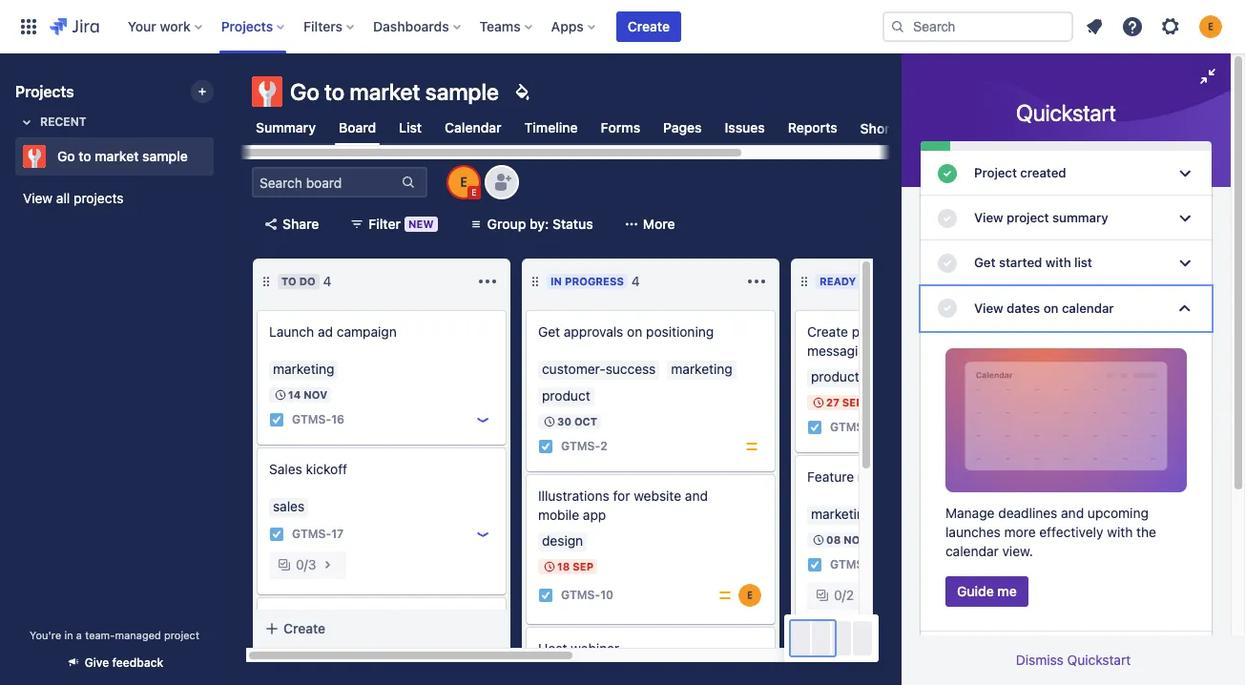 Task type: locate. For each thing, give the bounding box(es) containing it.
manage
[[946, 505, 995, 521]]

gtms- up 0 / 3
[[292, 527, 331, 542]]

checked image inside project created dropdown button
[[937, 162, 960, 185]]

approvals
[[564, 324, 624, 340]]

view left all
[[23, 190, 53, 206]]

0 horizontal spatial projects
[[15, 83, 74, 100]]

1 horizontal spatial sample
[[426, 78, 499, 105]]

settings image
[[1160, 15, 1183, 38]]

view inside "dropdown button"
[[975, 300, 1004, 316]]

2 positioning from the left
[[852, 324, 920, 340]]

1 horizontal spatial go
[[290, 78, 320, 105]]

your
[[128, 18, 156, 34]]

to up board
[[325, 78, 345, 105]]

1 horizontal spatial 3
[[870, 558, 877, 572]]

gtms-3
[[831, 558, 877, 572]]

gtms- for 2
[[561, 440, 601, 454]]

to down recent
[[79, 148, 91, 164]]

with down 'upcoming' in the right of the page
[[1108, 524, 1134, 540]]

launch left ad
[[269, 324, 314, 340]]

2 chevron image from the top
[[1174, 207, 1197, 230]]

sample
[[426, 78, 499, 105], [142, 148, 188, 164]]

1 vertical spatial view
[[975, 210, 1004, 226]]

and right product
[[860, 642, 883, 658]]

a
[[76, 629, 82, 642]]

1 vertical spatial calendar
[[946, 543, 999, 559]]

create right the 'apps' dropdown button
[[628, 18, 670, 34]]

3 chevron image from the top
[[1174, 297, 1197, 320]]

0 vertical spatial eloisefrancis23 image
[[449, 167, 479, 198]]

gtms-17
[[292, 527, 344, 542]]

gtms- down 30 oct
[[561, 440, 601, 454]]

checked image up checked image
[[937, 207, 960, 230]]

marketing
[[887, 642, 948, 658]]

project inside 'dropdown button'
[[1007, 210, 1050, 226]]

host webinar
[[538, 641, 620, 657]]

1 vertical spatial medium image
[[718, 588, 733, 603]]

for inside update documentation for feature update
[[414, 611, 431, 627]]

1 vertical spatial eloisefrancis23 image
[[739, 584, 762, 607]]

jira image
[[50, 15, 99, 38], [50, 15, 99, 38]]

1 vertical spatial nov
[[844, 534, 868, 546]]

1 horizontal spatial positioning
[[852, 324, 920, 340]]

for inside create positioning and messaging for new feature
[[878, 343, 895, 359]]

14 november 2023 image
[[273, 388, 288, 403]]

started
[[1000, 255, 1043, 271]]

0 horizontal spatial feature
[[269, 630, 313, 646]]

tab list
[[241, 111, 950, 159]]

list
[[399, 119, 422, 136]]

list link
[[395, 111, 426, 145]]

feature right new
[[928, 343, 971, 359]]

0 horizontal spatial with
[[1046, 255, 1072, 271]]

product and marketing kickoff meeting
[[808, 642, 993, 677]]

quickstart up project created dropdown button
[[1017, 99, 1117, 126]]

add people image
[[491, 171, 514, 194]]

0 horizontal spatial get
[[538, 324, 561, 340]]

gtms-2
[[561, 440, 608, 454]]

0 vertical spatial project
[[1007, 210, 1050, 226]]

projects inside 'dropdown button'
[[221, 18, 273, 34]]

view inside 'dropdown button'
[[975, 210, 1004, 226]]

me
[[998, 583, 1018, 599]]

medium image
[[745, 439, 760, 454], [718, 588, 733, 603]]

eloisefrancis23 image left the add people icon
[[449, 167, 479, 198]]

quickstart
[[1017, 99, 1117, 126], [1068, 652, 1132, 668]]

0 horizontal spatial /
[[304, 557, 308, 573]]

1 vertical spatial kickoff
[[952, 642, 993, 658]]

eloisefrancis23 image
[[449, 167, 479, 198], [739, 584, 762, 607]]

0 vertical spatial with
[[1046, 255, 1072, 271]]

0 vertical spatial calendar
[[1063, 300, 1115, 316]]

1 horizontal spatial with
[[1108, 524, 1134, 540]]

website
[[634, 488, 682, 504]]

kickoff right the marketing
[[952, 642, 993, 658]]

1 vertical spatial get
[[538, 324, 561, 340]]

for
[[860, 275, 882, 287], [878, 343, 895, 359], [613, 488, 631, 504], [414, 611, 431, 627]]

0 horizontal spatial sep
[[573, 560, 594, 573]]

30
[[558, 415, 572, 428]]

create inside create positioning and messaging for new feature
[[808, 324, 849, 340]]

/ down gtms-17 link
[[304, 557, 308, 573]]

sep right 18
[[573, 560, 594, 573]]

with left list
[[1046, 255, 1072, 271]]

gtms-
[[292, 413, 331, 427], [831, 420, 870, 435], [561, 440, 601, 454], [292, 527, 331, 542], [831, 558, 870, 572], [561, 589, 601, 603]]

and inside manage deadlines and upcoming launches more effectively with the calendar view.
[[1062, 505, 1085, 521]]

positioning right approvals
[[646, 324, 714, 340]]

with
[[1046, 255, 1072, 271], [1108, 524, 1134, 540]]

sample up calendar
[[426, 78, 499, 105]]

new
[[899, 343, 924, 359]]

calendar down launches
[[946, 543, 999, 559]]

sample up view all projects link
[[142, 148, 188, 164]]

positioning up new
[[852, 324, 920, 340]]

0 vertical spatial projects
[[221, 18, 273, 34]]

checked image
[[937, 252, 960, 275]]

sample inside 'link'
[[142, 148, 188, 164]]

go to market sample up view all projects link
[[57, 148, 188, 164]]

task image left gtms-17 link
[[269, 527, 285, 542]]

1 horizontal spatial create button
[[617, 11, 682, 42]]

group by: status
[[487, 216, 594, 232]]

1 horizontal spatial kickoff
[[952, 642, 993, 658]]

Search field
[[883, 11, 1074, 42]]

0 horizontal spatial launch
[[269, 324, 314, 340]]

checked image left project on the right top
[[937, 162, 960, 185]]

on right approvals
[[627, 324, 643, 340]]

task image down 27 september 2023 icon
[[808, 420, 823, 435]]

effectively
[[1040, 524, 1104, 540]]

get started with list button
[[921, 241, 1213, 286]]

0 vertical spatial feature
[[928, 343, 971, 359]]

1 vertical spatial projects
[[15, 83, 74, 100]]

0 horizontal spatial eloisefrancis23 image
[[449, 167, 479, 198]]

0 vertical spatial create
[[628, 18, 670, 34]]

progress bar
[[921, 141, 1213, 151]]

on inside "dropdown button"
[[1044, 300, 1059, 316]]

3 checked image from the top
[[937, 297, 960, 320]]

1 horizontal spatial create
[[628, 18, 670, 34]]

project created button
[[921, 151, 1213, 196]]

2 vertical spatial checked image
[[937, 297, 960, 320]]

nov right 08
[[844, 534, 868, 546]]

and inside product and marketing kickoff meeting
[[860, 642, 883, 658]]

2 vertical spatial view
[[975, 300, 1004, 316]]

timeline link
[[521, 111, 582, 145]]

summary
[[256, 119, 316, 136]]

project right managed
[[164, 629, 199, 642]]

1 vertical spatial 2
[[847, 587, 855, 603]]

launches
[[946, 524, 1001, 540]]

1 checked image from the top
[[937, 162, 960, 185]]

on for approvals
[[627, 324, 643, 340]]

0 vertical spatial sample
[[426, 78, 499, 105]]

1 horizontal spatial sep
[[843, 396, 864, 409]]

to do 4
[[282, 273, 332, 289]]

1 horizontal spatial medium image
[[745, 439, 760, 454]]

gtms- for 1
[[831, 420, 870, 435]]

1 horizontal spatial feature
[[928, 343, 971, 359]]

go to market sample
[[290, 78, 499, 105], [57, 148, 188, 164]]

view
[[23, 190, 53, 206], [975, 210, 1004, 226], [975, 300, 1004, 316]]

0 horizontal spatial market
[[95, 148, 139, 164]]

project
[[1007, 210, 1050, 226], [164, 629, 199, 642]]

1 horizontal spatial launch
[[884, 275, 931, 287]]

08
[[827, 534, 841, 546]]

18 september 2023 image
[[542, 559, 558, 575]]

checked image for view dates on calendar
[[937, 297, 960, 320]]

0 vertical spatial on
[[1044, 300, 1059, 316]]

task image down 08 november 2023 image
[[808, 558, 823, 573]]

1 horizontal spatial calendar
[[1063, 300, 1115, 316]]

minimize image
[[1197, 65, 1220, 88]]

for inside illustrations for website and mobile app
[[613, 488, 631, 504]]

1 4 from the left
[[323, 273, 332, 289]]

2 4 from the left
[[632, 273, 640, 289]]

gtms- down 18 sep
[[561, 589, 601, 603]]

0 horizontal spatial project
[[164, 629, 199, 642]]

2
[[601, 440, 608, 454], [847, 587, 855, 603]]

gtms-16
[[292, 413, 345, 427]]

1 vertical spatial go to market sample
[[57, 148, 188, 164]]

filters
[[304, 18, 343, 34]]

task image
[[269, 412, 285, 428], [808, 420, 823, 435], [538, 439, 554, 454], [269, 527, 285, 542]]

1 horizontal spatial get
[[975, 255, 996, 271]]

positioning inside create positioning and messaging for new feature
[[852, 324, 920, 340]]

kickoff
[[306, 461, 348, 477], [952, 642, 993, 658]]

view for view all projects
[[23, 190, 53, 206]]

and up new
[[924, 324, 947, 340]]

view project summary button
[[921, 196, 1213, 241]]

sep right 27
[[843, 396, 864, 409]]

task image
[[808, 558, 823, 573], [538, 588, 554, 603]]

0 vertical spatial sep
[[843, 396, 864, 409]]

gtms- down 08 nov
[[831, 558, 870, 572]]

/ down gtms-3 link
[[843, 587, 847, 603]]

0 vertical spatial nov
[[304, 389, 328, 401]]

1 horizontal spatial project
[[1007, 210, 1050, 226]]

18
[[558, 560, 570, 573]]

0 horizontal spatial 4
[[323, 273, 332, 289]]

0 horizontal spatial kickoff
[[306, 461, 348, 477]]

your work
[[128, 18, 191, 34]]

dashboards button
[[368, 11, 468, 42]]

1 vertical spatial with
[[1108, 524, 1134, 540]]

nov for launch
[[304, 389, 328, 401]]

projects button
[[216, 11, 292, 42]]

gtms- down 27 sep
[[831, 420, 870, 435]]

08 november 2023 image
[[812, 533, 827, 548]]

create down 0 / 3
[[284, 621, 326, 637]]

checked image
[[937, 162, 960, 185], [937, 207, 960, 230], [937, 297, 960, 320]]

task image down 18 september 2023 image
[[538, 588, 554, 603]]

0 horizontal spatial nov
[[304, 389, 328, 401]]

projects right work
[[221, 18, 273, 34]]

copy
[[943, 469, 973, 485]]

go up 'summary'
[[290, 78, 320, 105]]

deadlines
[[999, 505, 1058, 521]]

create button
[[617, 11, 682, 42], [253, 612, 511, 646]]

task image for gtms-10
[[538, 588, 554, 603]]

task image left gtms-2 link
[[538, 439, 554, 454]]

0 down gtms-17 link
[[296, 557, 304, 573]]

kickoff right sales
[[306, 461, 348, 477]]

guide me button
[[946, 577, 1029, 607]]

2 vertical spatial chevron image
[[1174, 297, 1197, 320]]

1 vertical spatial sep
[[573, 560, 594, 573]]

view for view dates on calendar
[[975, 300, 1004, 316]]

for left new
[[878, 343, 895, 359]]

mobile
[[538, 507, 580, 523]]

0 vertical spatial checked image
[[937, 162, 960, 185]]

1 vertical spatial to
[[79, 148, 91, 164]]

get inside get started with list dropdown button
[[975, 255, 996, 271]]

and right website
[[685, 488, 708, 504]]

market up list
[[350, 78, 421, 105]]

dismiss quickstart
[[1017, 652, 1132, 668]]

chevron image
[[1174, 252, 1197, 275]]

launch left checked image
[[884, 275, 931, 287]]

0 horizontal spatial positioning
[[646, 324, 714, 340]]

4 right do
[[323, 273, 332, 289]]

calendar
[[1063, 300, 1115, 316], [946, 543, 999, 559]]

apps
[[552, 18, 584, 34]]

1 vertical spatial create
[[808, 324, 849, 340]]

1 horizontal spatial task image
[[808, 558, 823, 573]]

0 horizontal spatial go to market sample
[[57, 148, 188, 164]]

column actions menu image
[[746, 270, 769, 293]]

1 chevron image from the top
[[1174, 162, 1197, 185]]

gtms- down 14 nov at the left of page
[[292, 413, 331, 427]]

calendar
[[445, 119, 502, 136]]

get for get approvals on positioning
[[538, 324, 561, 340]]

0 horizontal spatial sample
[[142, 148, 188, 164]]

3
[[308, 557, 316, 573], [870, 558, 877, 572]]

nov for feature
[[844, 534, 868, 546]]

by:
[[530, 216, 549, 232]]

checked image for project created
[[937, 162, 960, 185]]

messaging
[[808, 343, 874, 359]]

30 october 2023 image
[[542, 414, 558, 430], [542, 414, 558, 430]]

0 horizontal spatial on
[[627, 324, 643, 340]]

18 september 2023 image
[[542, 559, 558, 575]]

checked image inside view project summary 'dropdown button'
[[937, 207, 960, 230]]

0 vertical spatial 2
[[601, 440, 608, 454]]

sep for for
[[843, 396, 864, 409]]

2 inside gtms-2 link
[[601, 440, 608, 454]]

1 horizontal spatial to
[[325, 78, 345, 105]]

1 vertical spatial on
[[627, 324, 643, 340]]

quickstart right "dismiss" on the right bottom of page
[[1068, 652, 1132, 668]]

project up get started with list
[[1007, 210, 1050, 226]]

and up effectively
[[1062, 505, 1085, 521]]

gtms- for 17
[[292, 527, 331, 542]]

go down recent
[[57, 148, 75, 164]]

0 down gtms-3 link
[[834, 587, 843, 603]]

10
[[601, 589, 614, 603]]

do
[[299, 275, 316, 287]]

0 horizontal spatial task image
[[538, 588, 554, 603]]

gtms-16 link
[[292, 412, 345, 428]]

get started with list
[[975, 255, 1093, 271]]

1 vertical spatial checked image
[[937, 207, 960, 230]]

more
[[1005, 524, 1036, 540]]

notifications image
[[1084, 15, 1107, 38]]

task image down 14 november 2023 icon
[[269, 412, 285, 428]]

gtms-3 link
[[831, 557, 877, 573]]

get left started
[[975, 255, 996, 271]]

on right dates
[[1044, 300, 1059, 316]]

more button
[[613, 209, 687, 240]]

0 horizontal spatial calendar
[[946, 543, 999, 559]]

0 for 0 / 3
[[296, 557, 304, 573]]

update
[[317, 630, 360, 646]]

gtms-17 link
[[292, 526, 344, 543]]

appswitcher icon image
[[17, 15, 40, 38]]

0 horizontal spatial go
[[57, 148, 75, 164]]

08 nov
[[827, 534, 868, 546]]

4 right progress
[[632, 273, 640, 289]]

managed
[[115, 629, 161, 642]]

1 horizontal spatial /
[[843, 587, 847, 603]]

host
[[538, 641, 568, 657]]

task image for gtms-17
[[269, 527, 285, 542]]

and inside illustrations for website and mobile app
[[685, 488, 708, 504]]

feature down update
[[269, 630, 313, 646]]

calendar down list
[[1063, 300, 1115, 316]]

view.
[[1003, 543, 1034, 559]]

1 vertical spatial chevron image
[[1174, 207, 1197, 230]]

checked image inside view dates on calendar "dropdown button"
[[937, 297, 960, 320]]

0 horizontal spatial create button
[[253, 612, 511, 646]]

2 checked image from the top
[[937, 207, 960, 230]]

market up view all projects link
[[95, 148, 139, 164]]

view left dates
[[975, 300, 1004, 316]]

1 horizontal spatial projects
[[221, 18, 273, 34]]

1 horizontal spatial on
[[1044, 300, 1059, 316]]

1 vertical spatial feature
[[269, 630, 313, 646]]

projects up recent
[[15, 83, 74, 100]]

in
[[64, 629, 73, 642]]

chevron image
[[1174, 162, 1197, 185], [1174, 207, 1197, 230], [1174, 297, 1197, 320]]

documentation
[[318, 611, 411, 627]]

for left website
[[613, 488, 631, 504]]

1 vertical spatial /
[[843, 587, 847, 603]]

tab list containing board
[[241, 111, 950, 159]]

0 vertical spatial market
[[350, 78, 421, 105]]

reports
[[788, 119, 838, 136]]

project
[[975, 165, 1018, 180]]

get left approvals
[[538, 324, 561, 340]]

1 vertical spatial task image
[[538, 588, 554, 603]]

1 horizontal spatial nov
[[844, 534, 868, 546]]

summary link
[[252, 111, 320, 145]]

0 horizontal spatial to
[[79, 148, 91, 164]]

view down project on the right top
[[975, 210, 1004, 226]]

gtms- inside "link"
[[831, 420, 870, 435]]

14
[[288, 389, 301, 401]]

0 vertical spatial go to market sample
[[290, 78, 499, 105]]

create up messaging
[[808, 324, 849, 340]]

eloisefrancis23 image left 0 / 2
[[739, 584, 762, 607]]

nov right 14 on the left
[[304, 389, 328, 401]]

checked image down checked image
[[937, 297, 960, 320]]

1 horizontal spatial 0
[[834, 587, 843, 603]]

0 vertical spatial task image
[[808, 558, 823, 573]]

for right the documentation
[[414, 611, 431, 627]]

go to market sample up list
[[290, 78, 499, 105]]

for right ready
[[860, 275, 882, 287]]

0 vertical spatial launch
[[884, 275, 931, 287]]

0 vertical spatial get
[[975, 255, 996, 271]]

banner
[[0, 0, 1246, 53]]

forms
[[601, 119, 641, 136]]

search image
[[891, 19, 906, 34]]

0 horizontal spatial 2
[[601, 440, 608, 454]]



Task type: describe. For each thing, give the bounding box(es) containing it.
calendar inside manage deadlines and upcoming launches more effectively with the calendar view.
[[946, 543, 999, 559]]

banner containing your work
[[0, 0, 1246, 53]]

your profile and settings image
[[1200, 15, 1223, 38]]

14 november 2023 image
[[273, 388, 288, 403]]

1 vertical spatial project
[[164, 629, 199, 642]]

illustrations
[[538, 488, 610, 504]]

dashboards
[[373, 18, 449, 34]]

gtms-1
[[831, 420, 876, 435]]

on for dates
[[1044, 300, 1059, 316]]

launch ad campaign
[[269, 324, 397, 340]]

gtms-2 link
[[561, 439, 608, 455]]

illustrations for website and mobile app
[[538, 488, 708, 523]]

go to market sample link
[[15, 137, 206, 176]]

in progress 4
[[551, 273, 640, 289]]

0 horizontal spatial create
[[284, 621, 326, 637]]

low image
[[475, 527, 491, 542]]

get for get started with list
[[975, 255, 996, 271]]

apps button
[[546, 11, 603, 42]]

calendar link
[[441, 111, 506, 145]]

progress
[[565, 275, 624, 287]]

status
[[553, 216, 594, 232]]

group
[[487, 216, 526, 232]]

you're in a team-managed project
[[30, 629, 199, 642]]

more
[[643, 216, 676, 232]]

app
[[583, 507, 607, 523]]

pages
[[664, 119, 702, 136]]

feature inside create positioning and messaging for new feature
[[928, 343, 971, 359]]

0 horizontal spatial 3
[[308, 557, 316, 573]]

feature inside update documentation for feature update
[[269, 630, 313, 646]]

17
[[331, 527, 344, 542]]

0 / 3
[[296, 557, 316, 573]]

to
[[282, 275, 297, 287]]

ready
[[820, 275, 857, 287]]

0 for 0 / 2
[[834, 587, 843, 603]]

/ for 2
[[843, 587, 847, 603]]

27 sep
[[827, 396, 864, 409]]

help image
[[1122, 15, 1145, 38]]

to inside 'link'
[[79, 148, 91, 164]]

manage deadlines and upcoming launches more effectively with the calendar view.
[[946, 505, 1157, 559]]

1 horizontal spatial eloisefrancis23 image
[[739, 584, 762, 607]]

gtms- for 10
[[561, 589, 601, 603]]

kickoff inside product and marketing kickoff meeting
[[952, 642, 993, 658]]

1 vertical spatial create button
[[253, 612, 511, 646]]

give
[[85, 656, 109, 670]]

feature
[[808, 469, 855, 485]]

dates
[[1007, 300, 1041, 316]]

checked image for view project summary
[[937, 207, 960, 230]]

give feedback
[[85, 656, 164, 670]]

gtms-10 link
[[561, 588, 614, 604]]

issues link
[[721, 111, 769, 145]]

feedback
[[112, 656, 164, 670]]

0 vertical spatial go
[[290, 78, 320, 105]]

1 horizontal spatial go to market sample
[[290, 78, 499, 105]]

1 horizontal spatial 2
[[847, 587, 855, 603]]

gtms- for 16
[[292, 413, 331, 427]]

shortcuts button
[[857, 111, 950, 145]]

0 vertical spatial to
[[325, 78, 345, 105]]

gtms- for 3
[[831, 558, 870, 572]]

market inside 'link'
[[95, 148, 139, 164]]

reports link
[[785, 111, 842, 145]]

chevron image for view dates on calendar
[[1174, 297, 1197, 320]]

with inside manage deadlines and upcoming launches more effectively with the calendar view.
[[1108, 524, 1134, 540]]

teams
[[480, 18, 521, 34]]

low image
[[475, 412, 491, 428]]

create inside primary element
[[628, 18, 670, 34]]

team-
[[85, 629, 115, 642]]

14 nov
[[288, 389, 328, 401]]

collapse recent projects image
[[15, 111, 38, 134]]

view for view project summary
[[975, 210, 1004, 226]]

guide me
[[958, 583, 1018, 599]]

upcoming
[[1088, 505, 1149, 521]]

calendar inside view dates on calendar "dropdown button"
[[1063, 300, 1115, 316]]

in
[[551, 275, 562, 287]]

pages link
[[660, 111, 706, 145]]

created
[[1021, 165, 1067, 180]]

filters button
[[298, 11, 362, 42]]

chevron image for project created
[[1174, 162, 1197, 185]]

sep for mobile
[[573, 560, 594, 573]]

all
[[56, 190, 70, 206]]

timeline
[[525, 119, 578, 136]]

1 horizontal spatial market
[[350, 78, 421, 105]]

update documentation for feature update
[[269, 611, 431, 646]]

4 for in progress 4
[[632, 273, 640, 289]]

1 positioning from the left
[[646, 324, 714, 340]]

dismiss
[[1017, 652, 1064, 668]]

27 september 2023 image
[[812, 395, 827, 411]]

08 november 2023 image
[[812, 533, 827, 548]]

0 vertical spatial kickoff
[[306, 461, 348, 477]]

task image for gtms-1
[[808, 420, 823, 435]]

work
[[160, 18, 191, 34]]

27 september 2023 image
[[812, 395, 827, 411]]

issues
[[725, 119, 765, 136]]

view all projects link
[[15, 181, 214, 216]]

with inside dropdown button
[[1046, 255, 1072, 271]]

product
[[808, 642, 856, 658]]

task image for gtms-3
[[808, 558, 823, 573]]

Search board text field
[[254, 169, 399, 196]]

forms link
[[597, 111, 645, 145]]

shortcuts
[[861, 120, 923, 136]]

primary element
[[11, 0, 883, 53]]

18 sep
[[558, 560, 594, 573]]

task image for gtms-2
[[538, 439, 554, 454]]

the
[[1137, 524, 1157, 540]]

view dates on calendar button
[[921, 286, 1213, 331]]

27
[[827, 396, 840, 409]]

view project summary
[[975, 210, 1109, 226]]

guide
[[958, 583, 995, 599]]

0 horizontal spatial medium image
[[718, 588, 733, 603]]

gtms-1 link
[[831, 420, 876, 436]]

release
[[858, 469, 903, 485]]

give feedback button
[[54, 647, 175, 679]]

summary
[[1053, 210, 1109, 226]]

chevron image for view project summary
[[1174, 207, 1197, 230]]

go inside go to market sample 'link'
[[57, 148, 75, 164]]

create button inside primary element
[[617, 11, 682, 42]]

go to market sample inside 'link'
[[57, 148, 188, 164]]

you're
[[30, 629, 61, 642]]

campaign
[[337, 324, 397, 340]]

meeting
[[808, 661, 858, 677]]

/ for 3
[[304, 557, 308, 573]]

ready for launch
[[820, 275, 931, 287]]

1 vertical spatial launch
[[269, 324, 314, 340]]

task image for gtms-16
[[269, 412, 285, 428]]

board
[[339, 119, 376, 135]]

1
[[870, 420, 876, 435]]

list
[[1075, 255, 1093, 271]]

view dates on calendar
[[975, 300, 1115, 316]]

1 vertical spatial quickstart
[[1068, 652, 1132, 668]]

4 for to do 4
[[323, 273, 332, 289]]

recent
[[40, 115, 86, 129]]

and inside create positioning and messaging for new feature
[[924, 324, 947, 340]]

sales kickoff
[[269, 461, 348, 477]]

0 vertical spatial quickstart
[[1017, 99, 1117, 126]]

ad
[[318, 324, 333, 340]]



Task type: vqa. For each thing, say whether or not it's contained in the screenshot.
Labels
no



